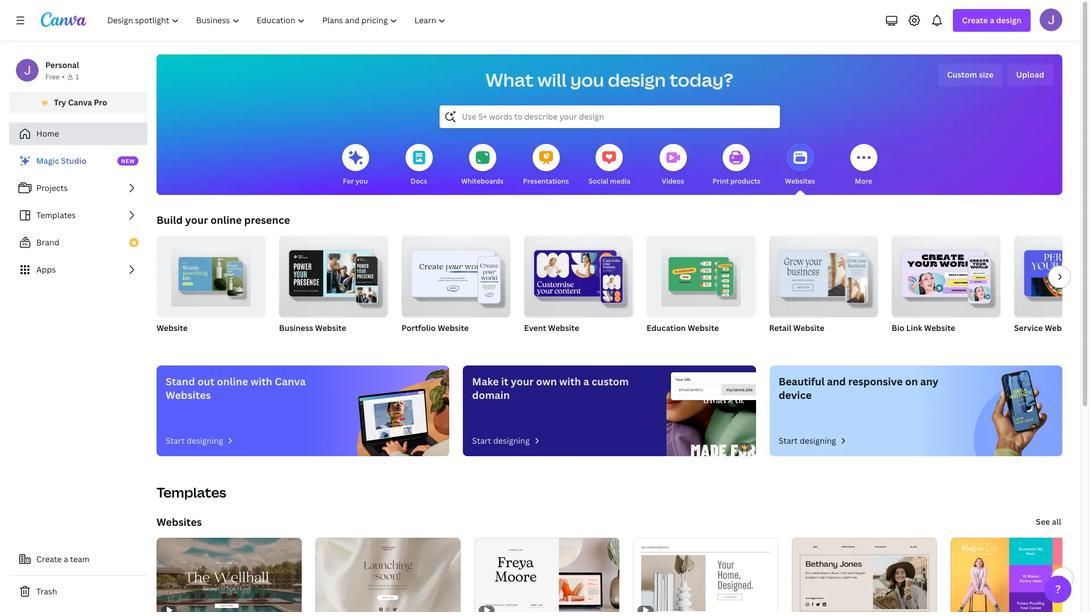 Task type: vqa. For each thing, say whether or not it's contained in the screenshot.
Retail Website GROUP
yes



Task type: locate. For each thing, give the bounding box(es) containing it.
videos
[[662, 176, 685, 186]]

× down the "retail"
[[788, 338, 791, 347]]

canva down business
[[275, 375, 306, 389]]

px inside retail website 1366 × 768 px
[[806, 338, 814, 347]]

1366 inside retail website 1366 × 768 px
[[770, 338, 786, 347]]

templates down projects
[[36, 210, 76, 221]]

2 1366 from the left
[[770, 338, 786, 347]]

1 horizontal spatial create
[[963, 15, 988, 26]]

design
[[997, 15, 1022, 26], [608, 68, 666, 92]]

see all
[[1036, 517, 1062, 528]]

2 website from the left
[[315, 323, 346, 334]]

2 vertical spatial a
[[64, 554, 68, 565]]

px up beautiful
[[806, 338, 814, 347]]

4 website from the left
[[548, 323, 580, 334]]

create for create a team
[[36, 554, 62, 565]]

a up size
[[990, 15, 995, 26]]

website right "education"
[[688, 323, 719, 334]]

will
[[538, 68, 567, 92]]

2 start designing from the left
[[472, 436, 530, 447]]

website
[[157, 323, 188, 334], [315, 323, 346, 334], [438, 323, 469, 334], [548, 323, 580, 334], [688, 323, 719, 334], [794, 323, 825, 334], [925, 323, 956, 334], [1045, 323, 1076, 334]]

1 start designing from the left
[[166, 436, 223, 447]]

5 website from the left
[[688, 323, 719, 334]]

0 horizontal spatial templates
[[36, 210, 76, 221]]

new
[[121, 157, 135, 165]]

a inside button
[[64, 554, 68, 565]]

online right out
[[217, 375, 248, 389]]

start for stand out online with canva websites
[[166, 436, 185, 447]]

device
[[779, 389, 812, 402]]

1 px from the left
[[193, 338, 201, 347]]

with right own at the bottom
[[560, 375, 581, 389]]

1 horizontal spatial canva
[[275, 375, 306, 389]]

0 vertical spatial online
[[211, 213, 242, 227]]

templates up "websites" 'link'
[[157, 483, 226, 502]]

website inside 'service website' group
[[1045, 323, 1076, 334]]

what
[[486, 68, 534, 92]]

website for education website
[[688, 323, 719, 334]]

× up stand
[[175, 338, 178, 347]]

×
[[175, 338, 178, 347], [788, 338, 791, 347]]

make it your own with a custom domain
[[472, 375, 629, 402]]

website right link
[[925, 323, 956, 334]]

more button
[[850, 136, 878, 195]]

0 horizontal spatial 768
[[180, 338, 191, 347]]

2 horizontal spatial start
[[779, 436, 798, 447]]

website inside business website "group"
[[315, 323, 346, 334]]

a left "custom"
[[584, 375, 589, 389]]

online for presence
[[211, 213, 242, 227]]

presentations
[[523, 176, 569, 186]]

2 px from the left
[[806, 338, 814, 347]]

website right service
[[1045, 323, 1076, 334]]

0 horizontal spatial your
[[185, 213, 208, 227]]

your right it
[[511, 375, 534, 389]]

business website group
[[279, 232, 388, 348]]

start designing for stand out online with canva websites
[[166, 436, 223, 447]]

website for service website
[[1045, 323, 1076, 334]]

magic
[[36, 155, 59, 166]]

list
[[9, 150, 148, 281]]

0 vertical spatial create
[[963, 15, 988, 26]]

8 website from the left
[[1045, 323, 1076, 334]]

2 horizontal spatial designing
[[800, 436, 837, 447]]

1366 up stand
[[157, 338, 173, 347]]

1 horizontal spatial design
[[997, 15, 1022, 26]]

with right out
[[251, 375, 272, 389]]

group for education website
[[647, 232, 756, 318]]

website right the event
[[548, 323, 580, 334]]

create left 'team'
[[36, 554, 62, 565]]

1 1366 from the left
[[157, 338, 173, 347]]

what will you design today?
[[486, 68, 734, 92]]

create inside dropdown button
[[963, 15, 988, 26]]

1 vertical spatial websites
[[166, 389, 211, 402]]

1 horizontal spatial start
[[472, 436, 491, 447]]

portfolio website
[[402, 323, 469, 334]]

1 vertical spatial online
[[217, 375, 248, 389]]

0 horizontal spatial design
[[608, 68, 666, 92]]

1 vertical spatial a
[[584, 375, 589, 389]]

your right build
[[185, 213, 208, 227]]

× inside retail website 1366 × 768 px
[[788, 338, 791, 347]]

website right the portfolio on the bottom
[[438, 323, 469, 334]]

0 vertical spatial templates
[[36, 210, 76, 221]]

1 website from the left
[[157, 323, 188, 334]]

apps link
[[9, 259, 148, 281]]

out
[[197, 375, 215, 389]]

studio
[[61, 155, 87, 166]]

portfolio website group
[[402, 232, 511, 348]]

1 vertical spatial canva
[[275, 375, 306, 389]]

0 horizontal spatial you
[[356, 176, 368, 186]]

1 start from the left
[[166, 436, 185, 447]]

media
[[610, 176, 631, 186]]

2 designing from the left
[[493, 436, 530, 447]]

3 start from the left
[[779, 436, 798, 447]]

website up stand
[[157, 323, 188, 334]]

2 768 from the left
[[792, 338, 804, 347]]

group for service website
[[1015, 236, 1090, 318]]

online left presence
[[211, 213, 242, 227]]

1 vertical spatial you
[[356, 176, 368, 186]]

for you button
[[342, 136, 369, 195]]

1 horizontal spatial px
[[806, 338, 814, 347]]

0 horizontal spatial with
[[251, 375, 272, 389]]

create
[[963, 15, 988, 26], [36, 554, 62, 565]]

0 vertical spatial you
[[571, 68, 604, 92]]

2 × from the left
[[788, 338, 791, 347]]

1 horizontal spatial a
[[584, 375, 589, 389]]

canva right "try" on the top of page
[[68, 97, 92, 108]]

online
[[211, 213, 242, 227], [217, 375, 248, 389]]

768 inside retail website 1366 × 768 px
[[792, 338, 804, 347]]

start
[[166, 436, 185, 447], [472, 436, 491, 447], [779, 436, 798, 447]]

0 horizontal spatial ×
[[175, 338, 178, 347]]

create a team button
[[9, 549, 148, 571]]

0 horizontal spatial start
[[166, 436, 185, 447]]

0 horizontal spatial create
[[36, 554, 62, 565]]

0 horizontal spatial start designing
[[166, 436, 223, 447]]

beautiful
[[779, 375, 825, 389]]

1 vertical spatial templates
[[157, 483, 226, 502]]

2 with from the left
[[560, 375, 581, 389]]

1 horizontal spatial start designing
[[472, 436, 530, 447]]

your
[[185, 213, 208, 227], [511, 375, 534, 389]]

768
[[180, 338, 191, 347], [792, 338, 804, 347]]

2 horizontal spatial a
[[990, 15, 995, 26]]

0 vertical spatial canva
[[68, 97, 92, 108]]

canva
[[68, 97, 92, 108], [275, 375, 306, 389]]

videos button
[[660, 136, 687, 195]]

1 vertical spatial create
[[36, 554, 62, 565]]

start for beautiful and responsive on any device
[[779, 436, 798, 447]]

personal
[[45, 60, 79, 70]]

group for event website
[[524, 232, 633, 318]]

website right the "retail"
[[794, 323, 825, 334]]

website inside education website "group"
[[688, 323, 719, 334]]

website right business
[[315, 323, 346, 334]]

0 horizontal spatial 1366
[[157, 338, 173, 347]]

create a design button
[[954, 9, 1031, 32]]

trash
[[36, 587, 57, 598]]

2 horizontal spatial start designing
[[779, 436, 837, 447]]

3 designing from the left
[[800, 436, 837, 447]]

start for make it your own with a custom domain
[[472, 436, 491, 447]]

service website
[[1015, 323, 1076, 334]]

0 vertical spatial websites
[[785, 176, 815, 186]]

online for with
[[217, 375, 248, 389]]

websites button
[[785, 136, 815, 195]]

1 with from the left
[[251, 375, 272, 389]]

1 horizontal spatial ×
[[788, 338, 791, 347]]

docs
[[411, 176, 427, 186]]

1 horizontal spatial designing
[[493, 436, 530, 447]]

0 horizontal spatial canva
[[68, 97, 92, 108]]

beautiful and responsive on any device
[[779, 375, 939, 402]]

website for portfolio website
[[438, 323, 469, 334]]

bio
[[892, 323, 905, 334]]

0 vertical spatial design
[[997, 15, 1022, 26]]

start designing for make it your own with a custom domain
[[472, 436, 530, 447]]

products
[[731, 176, 761, 186]]

templates
[[36, 210, 76, 221], [157, 483, 226, 502]]

upload button
[[1008, 64, 1054, 86]]

design up the search search box
[[608, 68, 666, 92]]

domain
[[472, 389, 510, 402]]

group for website
[[157, 232, 266, 318]]

0 horizontal spatial px
[[193, 338, 201, 347]]

upload
[[1017, 69, 1045, 80]]

start designing
[[166, 436, 223, 447], [472, 436, 530, 447], [779, 436, 837, 447]]

you inside button
[[356, 176, 368, 186]]

1 vertical spatial your
[[511, 375, 534, 389]]

create a design
[[963, 15, 1022, 26]]

1 768 from the left
[[180, 338, 191, 347]]

list containing magic studio
[[9, 150, 148, 281]]

0 vertical spatial your
[[185, 213, 208, 227]]

0 horizontal spatial a
[[64, 554, 68, 565]]

website inside retail website 1366 × 768 px
[[794, 323, 825, 334]]

group for bio link website
[[892, 232, 1001, 318]]

768 up stand
[[180, 338, 191, 347]]

6 website from the left
[[794, 323, 825, 334]]

None search field
[[440, 106, 780, 128]]

1366
[[157, 338, 173, 347], [770, 338, 786, 347]]

custom
[[592, 375, 629, 389]]

1366 down the "retail"
[[770, 338, 786, 347]]

1 horizontal spatial you
[[571, 68, 604, 92]]

you
[[571, 68, 604, 92], [356, 176, 368, 186]]

website group
[[157, 232, 266, 348]]

design left jacob simon "image"
[[997, 15, 1022, 26]]

0 vertical spatial a
[[990, 15, 995, 26]]

1 vertical spatial design
[[608, 68, 666, 92]]

3 website from the left
[[438, 323, 469, 334]]

2 start from the left
[[472, 436, 491, 447]]

website inside event website group
[[548, 323, 580, 334]]

designing
[[187, 436, 223, 447], [493, 436, 530, 447], [800, 436, 837, 447]]

1 horizontal spatial 1366
[[770, 338, 786, 347]]

3 start designing from the left
[[779, 436, 837, 447]]

canva inside button
[[68, 97, 92, 108]]

service
[[1015, 323, 1043, 334]]

link
[[907, 323, 923, 334]]

with
[[251, 375, 272, 389], [560, 375, 581, 389]]

event website
[[524, 323, 580, 334]]

you right 'will'
[[571, 68, 604, 92]]

for
[[343, 176, 354, 186]]

1 horizontal spatial with
[[560, 375, 581, 389]]

a inside dropdown button
[[990, 15, 995, 26]]

0 horizontal spatial designing
[[187, 436, 223, 447]]

with inside the stand out online with canva websites
[[251, 375, 272, 389]]

1 × from the left
[[175, 338, 178, 347]]

try
[[54, 97, 66, 108]]

canva inside the stand out online with canva websites
[[275, 375, 306, 389]]

design inside dropdown button
[[997, 15, 1022, 26]]

free
[[45, 72, 60, 82]]

1 horizontal spatial templates
[[157, 483, 226, 502]]

education website group
[[647, 232, 756, 348]]

stand
[[166, 375, 195, 389]]

website inside portfolio website group
[[438, 323, 469, 334]]

1 horizontal spatial your
[[511, 375, 534, 389]]

retail website group
[[770, 232, 878, 348]]

a left 'team'
[[64, 554, 68, 565]]

1 designing from the left
[[187, 436, 223, 447]]

group
[[157, 232, 266, 318], [279, 232, 388, 318], [402, 232, 511, 318], [524, 232, 633, 318], [647, 232, 756, 318], [770, 232, 878, 318], [892, 232, 1001, 318], [1015, 236, 1090, 318]]

create up custom size
[[963, 15, 988, 26]]

for you
[[343, 176, 368, 186]]

brand
[[36, 237, 59, 248]]

service website group
[[1015, 236, 1090, 348]]

1366 inside website 1366 × 768 px
[[157, 338, 173, 347]]

px up out
[[193, 338, 201, 347]]

print products button
[[713, 136, 761, 195]]

online inside the stand out online with canva websites
[[217, 375, 248, 389]]

create inside button
[[36, 554, 62, 565]]

1 horizontal spatial 768
[[792, 338, 804, 347]]

start designing for beautiful and responsive on any device
[[779, 436, 837, 447]]

768 up beautiful
[[792, 338, 804, 347]]

7 website from the left
[[925, 323, 956, 334]]

you right for
[[356, 176, 368, 186]]



Task type: describe. For each thing, give the bounding box(es) containing it.
and
[[827, 375, 846, 389]]

responsive
[[849, 375, 903, 389]]

education website
[[647, 323, 719, 334]]

any
[[921, 375, 939, 389]]

see
[[1036, 517, 1051, 528]]

retail website 1366 × 768 px
[[770, 323, 825, 347]]

custom size
[[947, 69, 994, 80]]

portfolio
[[402, 323, 436, 334]]

Search search field
[[462, 106, 757, 128]]

free •
[[45, 72, 65, 82]]

website for retail website 1366 × 768 px
[[794, 323, 825, 334]]

try canva pro
[[54, 97, 107, 108]]

trash link
[[9, 581, 148, 604]]

home link
[[9, 123, 148, 145]]

designing for and
[[800, 436, 837, 447]]

print
[[713, 176, 729, 186]]

team
[[70, 554, 90, 565]]

templates link
[[9, 204, 148, 227]]

website 1366 × 768 px
[[157, 323, 201, 347]]

apps
[[36, 264, 56, 275]]

social media
[[589, 176, 631, 186]]

custom
[[947, 69, 978, 80]]

a inside make it your own with a custom domain
[[584, 375, 589, 389]]

projects link
[[9, 177, 148, 200]]

social
[[589, 176, 609, 186]]

create a team
[[36, 554, 90, 565]]

docs button
[[405, 136, 433, 195]]

bio link website
[[892, 323, 956, 334]]

designing for out
[[187, 436, 223, 447]]

event website group
[[524, 232, 633, 348]]

whiteboards button
[[461, 136, 504, 195]]

a for design
[[990, 15, 995, 26]]

size
[[979, 69, 994, 80]]

business website
[[279, 323, 346, 334]]

websites link
[[157, 516, 202, 529]]

on
[[906, 375, 918, 389]]

•
[[62, 72, 65, 82]]

magic studio
[[36, 155, 87, 166]]

with inside make it your own with a custom domain
[[560, 375, 581, 389]]

today?
[[670, 68, 734, 92]]

website for business website
[[315, 323, 346, 334]]

× inside website 1366 × 768 px
[[175, 338, 178, 347]]

websites inside the stand out online with canva websites
[[166, 389, 211, 402]]

group for portfolio website
[[402, 232, 511, 318]]

projects
[[36, 183, 68, 194]]

website inside bio link website 'group'
[[925, 323, 956, 334]]

make
[[472, 375, 499, 389]]

presence
[[244, 213, 290, 227]]

your inside make it your own with a custom domain
[[511, 375, 534, 389]]

home
[[36, 128, 59, 139]]

whiteboards
[[461, 176, 504, 186]]

768 inside website 1366 × 768 px
[[180, 338, 191, 347]]

try canva pro button
[[9, 92, 148, 113]]

px inside website 1366 × 768 px
[[193, 338, 201, 347]]

brand link
[[9, 232, 148, 254]]

2 vertical spatial websites
[[157, 516, 202, 529]]

retail
[[770, 323, 792, 334]]

build your online presence
[[157, 213, 290, 227]]

custom size button
[[938, 64, 1003, 86]]

see all link
[[1035, 511, 1063, 534]]

1
[[75, 72, 79, 82]]

education
[[647, 323, 686, 334]]

top level navigation element
[[100, 9, 456, 32]]

more
[[855, 176, 873, 186]]

jacob simon image
[[1040, 9, 1063, 31]]

stand out online with canva websites
[[166, 375, 306, 402]]

bio link website group
[[892, 232, 1001, 348]]

website for event website
[[548, 323, 580, 334]]

print products
[[713, 176, 761, 186]]

event
[[524, 323, 546, 334]]

designing for it
[[493, 436, 530, 447]]

create for create a design
[[963, 15, 988, 26]]

group for retail website
[[770, 232, 878, 318]]

website inside website 1366 × 768 px
[[157, 323, 188, 334]]

social media button
[[589, 136, 631, 195]]

business
[[279, 323, 313, 334]]

it
[[501, 375, 509, 389]]

a for team
[[64, 554, 68, 565]]

build
[[157, 213, 183, 227]]

presentations button
[[523, 136, 569, 195]]

own
[[536, 375, 557, 389]]

pro
[[94, 97, 107, 108]]

all
[[1052, 517, 1062, 528]]



